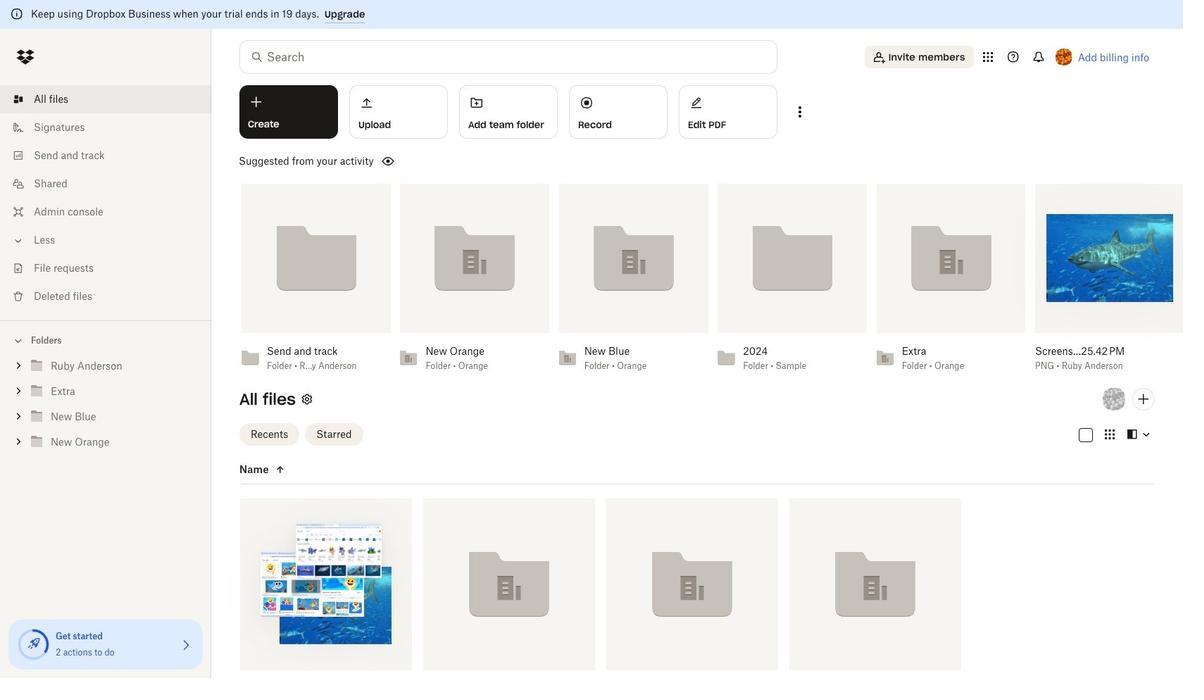 Task type: vqa. For each thing, say whether or not it's contained in the screenshot.
"FOLDER SETTINGS" Image
yes



Task type: describe. For each thing, give the bounding box(es) containing it.
ruby anderson image
[[1103, 388, 1126, 411]]

team shared folder, extra row
[[418, 499, 595, 678]]

folder settings image
[[299, 391, 316, 408]]

add team members image
[[1136, 391, 1152, 408]]

Search in folder "Dropbox" text field
[[267, 49, 748, 66]]

team shared folder, new blue row
[[601, 499, 778, 678]]

dropbox image
[[11, 43, 39, 71]]

less image
[[11, 234, 25, 248]]



Task type: locate. For each thing, give the bounding box(es) containing it.
group
[[0, 351, 211, 466]]

list
[[0, 77, 211, 321]]

list item
[[0, 85, 211, 113]]

alert
[[0, 0, 1183, 29]]

team shared folder, new orange row
[[790, 499, 962, 678]]

account menu image
[[1056, 49, 1073, 66]]

team member folder, ruby anderson row
[[235, 499, 412, 678]]



